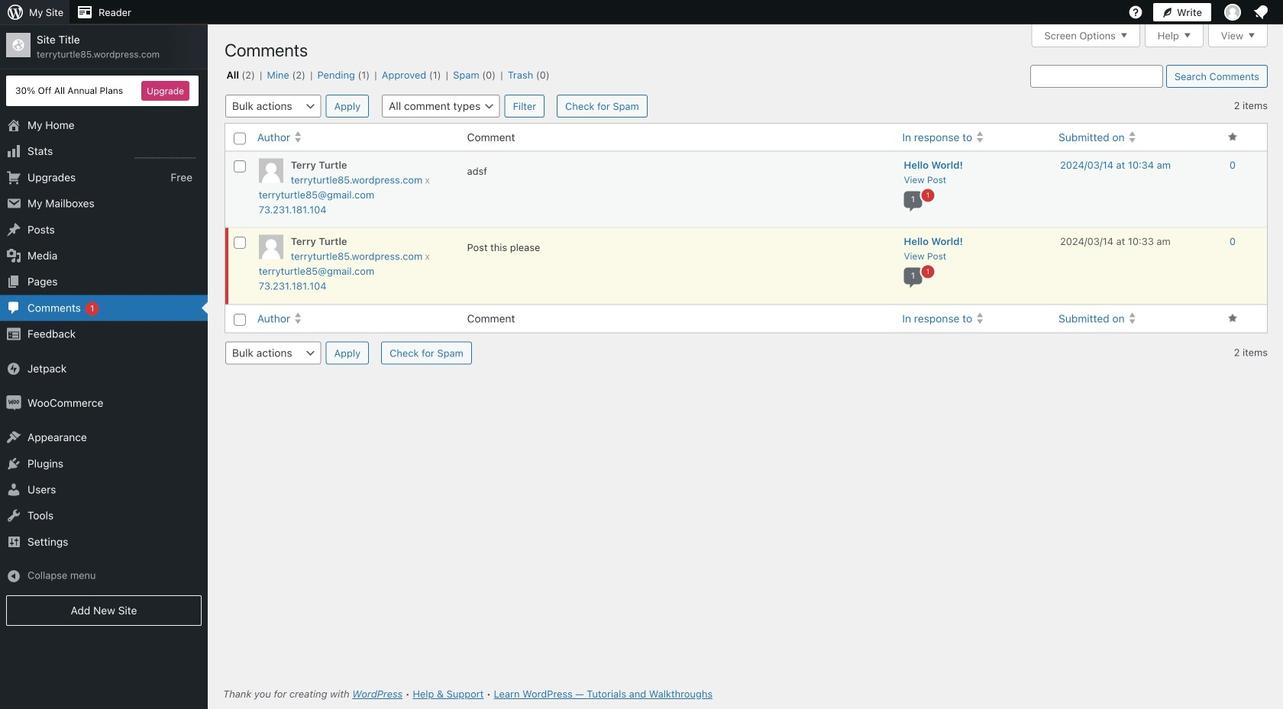 Task type: locate. For each thing, give the bounding box(es) containing it.
None submit
[[1167, 65, 1269, 88], [326, 95, 369, 118], [505, 95, 545, 118], [326, 342, 369, 365], [1167, 65, 1269, 88], [326, 95, 369, 118], [505, 95, 545, 118], [326, 342, 369, 365]]

0 vertical spatial comment likes image
[[1229, 132, 1238, 141]]

None checkbox
[[234, 237, 246, 249], [234, 314, 246, 326], [234, 237, 246, 249], [234, 314, 246, 326]]

hourly views image
[[135, 145, 196, 160]]

None search field
[[1031, 65, 1164, 88]]

2 comment likes image from the top
[[1229, 314, 1238, 323]]

comment likes image
[[1229, 132, 1238, 141], [1229, 314, 1238, 323]]

1 vertical spatial comment likes image
[[1229, 314, 1238, 323]]

None checkbox
[[234, 133, 246, 145], [234, 161, 246, 173], [234, 133, 246, 145], [234, 161, 246, 173]]



Task type: vqa. For each thing, say whether or not it's contained in the screenshot.
Have a good day checkbox
no



Task type: describe. For each thing, give the bounding box(es) containing it.
main menu navigation
[[0, 24, 208, 633]]

1 comment likes image from the top
[[1229, 132, 1238, 141]]

toolbar navigation
[[0, 0, 1275, 24]]



